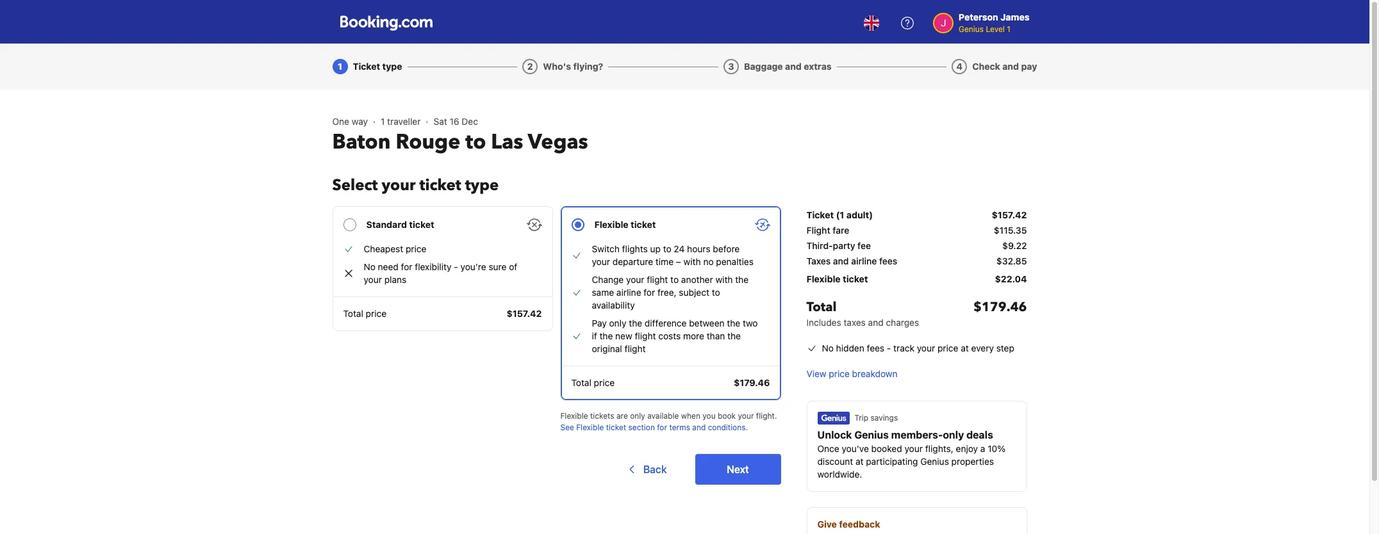 Task type: locate. For each thing, give the bounding box(es) containing it.
0 horizontal spatial $157.42
[[507, 308, 542, 319]]

view price breakdown element
[[807, 368, 898, 381]]

0 vertical spatial genius
[[959, 24, 984, 34]]

your
[[382, 175, 416, 196], [592, 256, 610, 267], [364, 274, 382, 285], [626, 274, 645, 285], [917, 343, 935, 354], [738, 412, 754, 421], [905, 444, 923, 454]]

your right track
[[917, 343, 935, 354]]

0 vertical spatial no
[[364, 262, 376, 272]]

2 horizontal spatial genius
[[959, 24, 984, 34]]

16
[[450, 116, 459, 127]]

las
[[491, 128, 523, 156]]

2 vertical spatial only
[[943, 429, 964, 441]]

airline inside cell
[[851, 256, 877, 267]]

third-party fee
[[807, 240, 871, 251]]

next
[[727, 464, 749, 476]]

to
[[466, 128, 486, 156], [663, 244, 672, 254], [671, 274, 679, 285], [712, 287, 720, 298]]

$157.42 inside row
[[992, 210, 1027, 221]]

fee
[[858, 240, 871, 251]]

1 left traveller
[[381, 116, 385, 127]]

0 vertical spatial ticket
[[353, 61, 380, 72]]

new
[[615, 331, 633, 342]]

breakdown
[[852, 369, 898, 379]]

original
[[592, 344, 622, 354]]

only up enjoy
[[943, 429, 964, 441]]

no left hidden in the right bottom of the page
[[822, 343, 834, 354]]

the
[[735, 274, 749, 285], [629, 318, 642, 329], [727, 318, 741, 329], [600, 331, 613, 342], [728, 331, 741, 342]]

flight
[[807, 225, 831, 236]]

your down departure
[[626, 274, 645, 285]]

third-party fee cell
[[807, 240, 871, 253]]

0 vertical spatial $157.42
[[992, 210, 1027, 221]]

0 vertical spatial total price
[[343, 308, 387, 319]]

unlock
[[818, 429, 852, 441]]

hours
[[687, 244, 711, 254]]

total price up tickets
[[571, 378, 615, 388]]

1 horizontal spatial 1
[[381, 116, 385, 127]]

up
[[650, 244, 661, 254]]

no
[[703, 256, 714, 267]]

0 vertical spatial 1
[[1007, 24, 1011, 34]]

0 vertical spatial flight
[[647, 274, 668, 285]]

flexible inside flexible ticket cell
[[807, 274, 841, 285]]

1 horizontal spatial total price
[[571, 378, 615, 388]]

1 left ticket type
[[338, 61, 342, 72]]

and down when
[[692, 423, 706, 433]]

third-
[[807, 240, 833, 251]]

$157.42 up $115.35
[[992, 210, 1027, 221]]

fare
[[833, 225, 850, 236]]

type up traveller
[[382, 61, 402, 72]]

1 horizontal spatial -
[[887, 343, 891, 354]]

2 horizontal spatial only
[[943, 429, 964, 441]]

2 · from the left
[[426, 116, 428, 127]]

0 horizontal spatial type
[[382, 61, 402, 72]]

flight down new
[[625, 344, 646, 354]]

genius down flights,
[[921, 456, 949, 467]]

$179.46 up flight.
[[734, 378, 770, 388]]

airline up availability
[[617, 287, 641, 298]]

before
[[713, 244, 740, 254]]

0 horizontal spatial 1
[[338, 61, 342, 72]]

sat
[[434, 116, 447, 127]]

ticket inside flexible ticket cell
[[843, 274, 868, 285]]

ticket (1 adult) cell
[[807, 209, 873, 222]]

ticket inside cell
[[807, 210, 834, 221]]

charges
[[886, 317, 919, 328]]

table
[[807, 206, 1027, 335]]

no for no need for flexibility - you're sure of your plans
[[364, 262, 376, 272]]

no left need
[[364, 262, 376, 272]]

departure
[[613, 256, 653, 267]]

flexible down tickets
[[576, 423, 604, 433]]

select your ticket type
[[332, 175, 499, 196]]

0 vertical spatial fees
[[879, 256, 898, 267]]

total price for no need for flexibility - you're sure of your plans
[[343, 308, 387, 319]]

taxes and airline fees
[[807, 256, 898, 267]]

peterson
[[959, 12, 999, 22]]

for
[[401, 262, 413, 272], [644, 287, 655, 298], [657, 423, 667, 433]]

1 vertical spatial airline
[[617, 287, 641, 298]]

dec
[[462, 116, 478, 127]]

-
[[454, 262, 458, 272], [887, 343, 891, 354]]

1 right level
[[1007, 24, 1011, 34]]

only for unlock
[[943, 429, 964, 441]]

standard ticket
[[366, 219, 434, 230]]

and left pay
[[1003, 61, 1019, 72]]

pay only the difference between the two if the new flight costs more than the original flight
[[592, 318, 758, 354]]

2 vertical spatial 1
[[381, 116, 385, 127]]

change your flight to another with the same airline for free, subject to availability
[[592, 274, 749, 311]]

1 vertical spatial at
[[856, 456, 864, 467]]

feedback
[[839, 519, 880, 530]]

cheapest
[[364, 244, 403, 254]]

with inside "change your flight to another with the same airline for free, subject to availability"
[[716, 274, 733, 285]]

the inside "change your flight to another with the same airline for free, subject to availability"
[[735, 274, 749, 285]]

0 horizontal spatial airline
[[617, 287, 641, 298]]

1 vertical spatial for
[[644, 287, 655, 298]]

peterson james genius level 1
[[959, 12, 1030, 34]]

2 horizontal spatial for
[[657, 423, 667, 433]]

only
[[609, 318, 627, 329], [630, 412, 645, 421], [943, 429, 964, 441]]

terms
[[669, 423, 690, 433]]

the up new
[[629, 318, 642, 329]]

1 horizontal spatial flexible ticket
[[807, 274, 868, 285]]

at left every
[[961, 343, 969, 354]]

2 horizontal spatial total
[[807, 299, 837, 316]]

flexible tickets are only available when you book your flight. see flexible ticket section for terms and conditions.
[[561, 412, 777, 433]]

plans
[[384, 274, 407, 285]]

0 horizontal spatial genius
[[855, 429, 889, 441]]

0 horizontal spatial total price
[[343, 308, 387, 319]]

4 row from the top
[[807, 255, 1027, 271]]

total price
[[343, 308, 387, 319], [571, 378, 615, 388]]

1 horizontal spatial at
[[961, 343, 969, 354]]

$157.42 cell
[[992, 209, 1027, 222]]

another
[[681, 274, 713, 285]]

pay
[[1021, 61, 1037, 72]]

0 horizontal spatial with
[[684, 256, 701, 267]]

1 horizontal spatial only
[[630, 412, 645, 421]]

0 horizontal spatial total
[[343, 308, 363, 319]]

and left extras
[[785, 61, 802, 72]]

ticket for ticket (1 adult)
[[807, 210, 834, 221]]

only inside unlock genius members-only deals once you've booked your flights, enjoy a 10% discount at participating genius properties worldwide.
[[943, 429, 964, 441]]

1 vertical spatial $157.42
[[507, 308, 542, 319]]

0 vertical spatial with
[[684, 256, 701, 267]]

0 vertical spatial flexible ticket
[[595, 219, 656, 230]]

airline
[[851, 256, 877, 267], [617, 287, 641, 298]]

ticket for ticket type
[[353, 61, 380, 72]]

the right if
[[600, 331, 613, 342]]

1 vertical spatial total price
[[571, 378, 615, 388]]

- left you're
[[454, 262, 458, 272]]

the down penalties
[[735, 274, 749, 285]]

to right up
[[663, 244, 672, 254]]

0 vertical spatial -
[[454, 262, 458, 272]]

1 vertical spatial only
[[630, 412, 645, 421]]

2
[[527, 61, 533, 72]]

row
[[807, 206, 1027, 224], [807, 224, 1027, 240], [807, 240, 1027, 255], [807, 255, 1027, 271], [807, 271, 1027, 288], [807, 288, 1027, 335]]

flexible ticket up 'flights'
[[595, 219, 656, 230]]

for up plans
[[401, 262, 413, 272]]

1 vertical spatial -
[[887, 343, 891, 354]]

at down "you've"
[[856, 456, 864, 467]]

type down las
[[465, 175, 499, 196]]

$32.85 cell
[[997, 255, 1027, 268]]

switch flights up to 24 hours before your departure time – with no penalties
[[592, 244, 754, 267]]

0 horizontal spatial $179.46
[[734, 378, 770, 388]]

$179.46
[[974, 299, 1027, 316], [734, 378, 770, 388]]

no inside no need for flexibility - you're sure of your plans
[[364, 262, 376, 272]]

to down dec
[[466, 128, 486, 156]]

genius down trip savings
[[855, 429, 889, 441]]

0 vertical spatial $179.46
[[974, 299, 1027, 316]]

1 horizontal spatial type
[[465, 175, 499, 196]]

1 row from the top
[[807, 206, 1027, 224]]

your right book
[[738, 412, 754, 421]]

for down available on the bottom left of page
[[657, 423, 667, 433]]

tickets
[[590, 412, 614, 421]]

with
[[684, 256, 701, 267], [716, 274, 733, 285]]

total price down plans
[[343, 308, 387, 319]]

and down 'third-party fee' cell
[[833, 256, 849, 267]]

subject
[[679, 287, 710, 298]]

1
[[1007, 24, 1011, 34], [338, 61, 342, 72], [381, 116, 385, 127]]

0 horizontal spatial ticket
[[353, 61, 380, 72]]

1 horizontal spatial total
[[571, 378, 592, 388]]

0 vertical spatial for
[[401, 262, 413, 272]]

give feedback button
[[807, 508, 1027, 535]]

price up the flexibility
[[406, 244, 427, 254]]

1 vertical spatial ticket
[[807, 210, 834, 221]]

to right subject
[[712, 287, 720, 298]]

only for flexible
[[630, 412, 645, 421]]

1 vertical spatial flexible ticket
[[807, 274, 868, 285]]

airline down fee
[[851, 256, 877, 267]]

your down switch
[[592, 256, 610, 267]]

flexible down taxes
[[807, 274, 841, 285]]

price
[[406, 244, 427, 254], [366, 308, 387, 319], [938, 343, 959, 354], [829, 369, 850, 379], [594, 378, 615, 388]]

and inside cell
[[833, 256, 849, 267]]

party
[[833, 240, 855, 251]]

standard
[[366, 219, 407, 230]]

0 horizontal spatial ·
[[373, 116, 376, 127]]

and right taxes
[[868, 317, 884, 328]]

unlock genius members-only deals once you've booked your flights, enjoy a 10% discount at participating genius properties worldwide.
[[818, 429, 1006, 480]]

1 inside peterson james genius level 1
[[1007, 24, 1011, 34]]

ticket down the taxes and airline fees cell
[[843, 274, 868, 285]]

4
[[957, 61, 963, 72]]

1 horizontal spatial with
[[716, 274, 733, 285]]

savings
[[871, 413, 898, 423]]

row containing flexible ticket
[[807, 271, 1027, 288]]

1 horizontal spatial no
[[822, 343, 834, 354]]

genius down peterson at top
[[959, 24, 984, 34]]

ticket
[[353, 61, 380, 72], [807, 210, 834, 221]]

ticket up the flight
[[807, 210, 834, 221]]

0 horizontal spatial no
[[364, 262, 376, 272]]

flexible up see
[[561, 412, 588, 421]]

· right way
[[373, 116, 376, 127]]

ticket down are
[[606, 423, 626, 433]]

1 horizontal spatial ·
[[426, 116, 428, 127]]

- left track
[[887, 343, 891, 354]]

only up new
[[609, 318, 627, 329]]

0 horizontal spatial for
[[401, 262, 413, 272]]

with down penalties
[[716, 274, 733, 285]]

discount
[[818, 456, 853, 467]]

for inside the 'flexible tickets are only available when you book your flight. see flexible ticket section for terms and conditions.'
[[657, 423, 667, 433]]

with right "–"
[[684, 256, 701, 267]]

row containing total
[[807, 288, 1027, 335]]

trip
[[855, 413, 869, 423]]

booked
[[872, 444, 902, 454]]

$179.46 cell
[[974, 299, 1027, 329]]

1 vertical spatial no
[[822, 343, 834, 354]]

0 horizontal spatial at
[[856, 456, 864, 467]]

conditions.
[[708, 423, 748, 433]]

flexible ticket down the taxes and airline fees cell
[[807, 274, 868, 285]]

1 horizontal spatial $179.46
[[974, 299, 1027, 316]]

0 horizontal spatial -
[[454, 262, 458, 272]]

only up section
[[630, 412, 645, 421]]

hidden
[[836, 343, 865, 354]]

1 horizontal spatial airline
[[851, 256, 877, 267]]

flexibility
[[415, 262, 452, 272]]

total price for change your flight to another with the same airline for free, subject to availability
[[571, 378, 615, 388]]

· left sat
[[426, 116, 428, 127]]

2 row from the top
[[807, 224, 1027, 240]]

3 row from the top
[[807, 240, 1027, 255]]

your down need
[[364, 274, 382, 285]]

flexible ticket
[[595, 219, 656, 230], [807, 274, 868, 285]]

5 row from the top
[[807, 271, 1027, 288]]

your down members-
[[905, 444, 923, 454]]

row containing ticket (1 adult)
[[807, 206, 1027, 224]]

1 horizontal spatial for
[[644, 287, 655, 298]]

2 horizontal spatial 1
[[1007, 24, 1011, 34]]

booking.com logo image
[[340, 15, 432, 30], [340, 15, 432, 30]]

for left the free,
[[644, 287, 655, 298]]

2 vertical spatial for
[[657, 423, 667, 433]]

1 horizontal spatial $157.42
[[992, 210, 1027, 221]]

genius inside peterson james genius level 1
[[959, 24, 984, 34]]

price up tickets
[[594, 378, 615, 388]]

flight right new
[[635, 331, 656, 342]]

switch
[[592, 244, 620, 254]]

3
[[728, 61, 734, 72]]

0 horizontal spatial only
[[609, 318, 627, 329]]

0 vertical spatial only
[[609, 318, 627, 329]]

your inside unlock genius members-only deals once you've booked your flights, enjoy a 10% discount at participating genius properties worldwide.
[[905, 444, 923, 454]]

genius image
[[818, 412, 850, 425], [818, 412, 850, 425]]

flight up the free,
[[647, 274, 668, 285]]

only inside the 'flexible tickets are only available when you book your flight. see flexible ticket section for terms and conditions.'
[[630, 412, 645, 421]]

1 horizontal spatial ticket
[[807, 210, 834, 221]]

$157.42 down of
[[507, 308, 542, 319]]

table containing total
[[807, 206, 1027, 335]]

6 row from the top
[[807, 288, 1027, 335]]

check and pay
[[973, 61, 1037, 72]]

2 vertical spatial genius
[[921, 456, 949, 467]]

None radio
[[332, 206, 553, 331], [561, 206, 781, 401], [332, 206, 553, 331], [561, 206, 781, 401]]

10%
[[988, 444, 1006, 454]]

0 vertical spatial airline
[[851, 256, 877, 267]]

are
[[617, 412, 628, 421]]

ticket up 'flights'
[[631, 219, 656, 230]]

see flexible ticket section for terms and conditions. link
[[561, 423, 748, 433]]

$179.46 down $22.04 cell
[[974, 299, 1027, 316]]

ticket right standard
[[409, 219, 434, 230]]

and for check
[[1003, 61, 1019, 72]]

taxes
[[807, 256, 831, 267]]

0 vertical spatial at
[[961, 343, 969, 354]]

1 horizontal spatial genius
[[921, 456, 949, 467]]

1 vertical spatial with
[[716, 274, 733, 285]]

1 inside one way · 1 traveller · sat 16 dec baton rouge to las vegas
[[381, 116, 385, 127]]

ticket up way
[[353, 61, 380, 72]]

flexible
[[595, 219, 629, 230], [807, 274, 841, 285], [561, 412, 588, 421], [576, 423, 604, 433]]



Task type: describe. For each thing, give the bounding box(es) containing it.
to inside one way · 1 traveller · sat 16 dec baton rouge to las vegas
[[466, 128, 486, 156]]

$32.85
[[997, 256, 1027, 267]]

flying?
[[573, 61, 603, 72]]

select
[[332, 175, 378, 196]]

if
[[592, 331, 597, 342]]

baggage and extras
[[744, 61, 832, 72]]

$115.35 cell
[[994, 224, 1027, 237]]

and for taxes
[[833, 256, 849, 267]]

cheapest price
[[364, 244, 427, 254]]

and for baggage
[[785, 61, 802, 72]]

- inside no need for flexibility - you're sure of your plans
[[454, 262, 458, 272]]

back button
[[618, 454, 675, 485]]

level
[[986, 24, 1005, 34]]

availability
[[592, 300, 635, 311]]

price right 'view'
[[829, 369, 850, 379]]

with inside "switch flights up to 24 hours before your departure time – with no penalties"
[[684, 256, 701, 267]]

view
[[807, 369, 827, 379]]

baggage
[[744, 61, 783, 72]]

of
[[509, 262, 518, 272]]

the right the than
[[728, 331, 741, 342]]

total cell
[[807, 299, 919, 329]]

to inside "switch flights up to 24 hours before your departure time – with no penalties"
[[663, 244, 672, 254]]

your inside "change your flight to another with the same airline for free, subject to availability"
[[626, 274, 645, 285]]

difference
[[645, 318, 687, 329]]

price down plans
[[366, 308, 387, 319]]

you
[[703, 412, 716, 421]]

row containing flight fare
[[807, 224, 1027, 240]]

0 horizontal spatial flexible ticket
[[595, 219, 656, 230]]

$157.42 for ticket (1 adult)
[[992, 210, 1027, 221]]

row containing taxes and airline fees
[[807, 255, 1027, 271]]

you're
[[461, 262, 486, 272]]

extras
[[804, 61, 832, 72]]

than
[[707, 331, 725, 342]]

$9.22 cell
[[1003, 240, 1027, 253]]

view price breakdown
[[807, 369, 898, 379]]

trip savings
[[855, 413, 898, 423]]

1 · from the left
[[373, 116, 376, 127]]

james
[[1001, 12, 1030, 22]]

row containing third-party fee
[[807, 240, 1027, 255]]

no for no hidden fees - track your price at every step
[[822, 343, 834, 354]]

$9.22
[[1003, 240, 1027, 251]]

the left the two
[[727, 318, 741, 329]]

two
[[743, 318, 758, 329]]

vegas
[[528, 128, 588, 156]]

total includes taxes and charges
[[807, 299, 919, 328]]

costs
[[659, 331, 681, 342]]

1 vertical spatial $179.46
[[734, 378, 770, 388]]

flight.
[[756, 412, 777, 421]]

your inside the 'flexible tickets are only available when you book your flight. see flexible ticket section for terms and conditions.'
[[738, 412, 754, 421]]

between
[[689, 318, 725, 329]]

1 vertical spatial type
[[465, 175, 499, 196]]

total for no need for flexibility - you're sure of your plans
[[343, 308, 363, 319]]

airline inside "change your flight to another with the same airline for free, subject to availability"
[[617, 287, 641, 298]]

once
[[818, 444, 840, 454]]

traveller
[[387, 116, 421, 127]]

at inside unlock genius members-only deals once you've booked your flights, enjoy a 10% discount at participating genius properties worldwide.
[[856, 456, 864, 467]]

flight fare
[[807, 225, 850, 236]]

taxes and airline fees cell
[[807, 255, 898, 268]]

$115.35
[[994, 225, 1027, 236]]

your inside "switch flights up to 24 hours before your departure time – with no penalties"
[[592, 256, 610, 267]]

flight fare cell
[[807, 224, 850, 237]]

0 vertical spatial type
[[382, 61, 402, 72]]

flight inside "change your flight to another with the same airline for free, subject to availability"
[[647, 274, 668, 285]]

give
[[818, 519, 837, 530]]

pay
[[592, 318, 607, 329]]

and inside the 'flexible tickets are only available when you book your flight. see flexible ticket section for terms and conditions.'
[[692, 423, 706, 433]]

same
[[592, 287, 614, 298]]

members-
[[891, 429, 943, 441]]

one
[[332, 116, 349, 127]]

your up standard ticket
[[382, 175, 416, 196]]

step
[[997, 343, 1015, 354]]

ticket (1 adult)
[[807, 210, 873, 221]]

only inside pay only the difference between the two if the new flight costs more than the original flight
[[609, 318, 627, 329]]

more
[[683, 331, 704, 342]]

flexible ticket cell
[[807, 273, 868, 286]]

who's flying?
[[543, 61, 603, 72]]

properties
[[952, 456, 994, 467]]

no hidden fees - track your price at every step
[[822, 343, 1015, 354]]

flexible up switch
[[595, 219, 629, 230]]

need
[[378, 262, 399, 272]]

one way · 1 traveller · sat 16 dec baton rouge to las vegas
[[332, 116, 588, 156]]

$22.04
[[995, 274, 1027, 285]]

and inside total includes taxes and charges
[[868, 317, 884, 328]]

penalties
[[716, 256, 754, 267]]

ticket inside the 'flexible tickets are only available when you book your flight. see flexible ticket section for terms and conditions.'
[[606, 423, 626, 433]]

for inside "change your flight to another with the same airline for free, subject to availability"
[[644, 287, 655, 298]]

total inside total includes taxes and charges
[[807, 299, 837, 316]]

total for change your flight to another with the same airline for free, subject to availability
[[571, 378, 592, 388]]

1 vertical spatial fees
[[867, 343, 885, 354]]

your inside no need for flexibility - you're sure of your plans
[[364, 274, 382, 285]]

$157.42 for total price
[[507, 308, 542, 319]]

price left every
[[938, 343, 959, 354]]

change
[[592, 274, 624, 285]]

every
[[971, 343, 994, 354]]

1 vertical spatial genius
[[855, 429, 889, 441]]

give feedback
[[818, 519, 880, 530]]

for inside no need for flexibility - you're sure of your plans
[[401, 262, 413, 272]]

$179.46 inside row
[[974, 299, 1027, 316]]

flights
[[622, 244, 648, 254]]

flights,
[[925, 444, 954, 454]]

available
[[648, 412, 679, 421]]

back
[[643, 464, 667, 476]]

ticket down rouge
[[420, 175, 461, 196]]

track
[[894, 343, 915, 354]]

view price breakdown link
[[807, 368, 898, 381]]

fees inside cell
[[879, 256, 898, 267]]

24
[[674, 244, 685, 254]]

rouge
[[396, 128, 460, 156]]

$22.04 cell
[[995, 273, 1027, 286]]

section
[[629, 423, 655, 433]]

ticket type
[[353, 61, 402, 72]]

participating
[[866, 456, 918, 467]]

2 vertical spatial flight
[[625, 344, 646, 354]]

to up the free,
[[671, 274, 679, 285]]

enjoy
[[956, 444, 978, 454]]

1 vertical spatial flight
[[635, 331, 656, 342]]

time
[[656, 256, 674, 267]]

you've
[[842, 444, 869, 454]]

1 vertical spatial 1
[[338, 61, 342, 72]]



Task type: vqa. For each thing, say whether or not it's contained in the screenshot.


